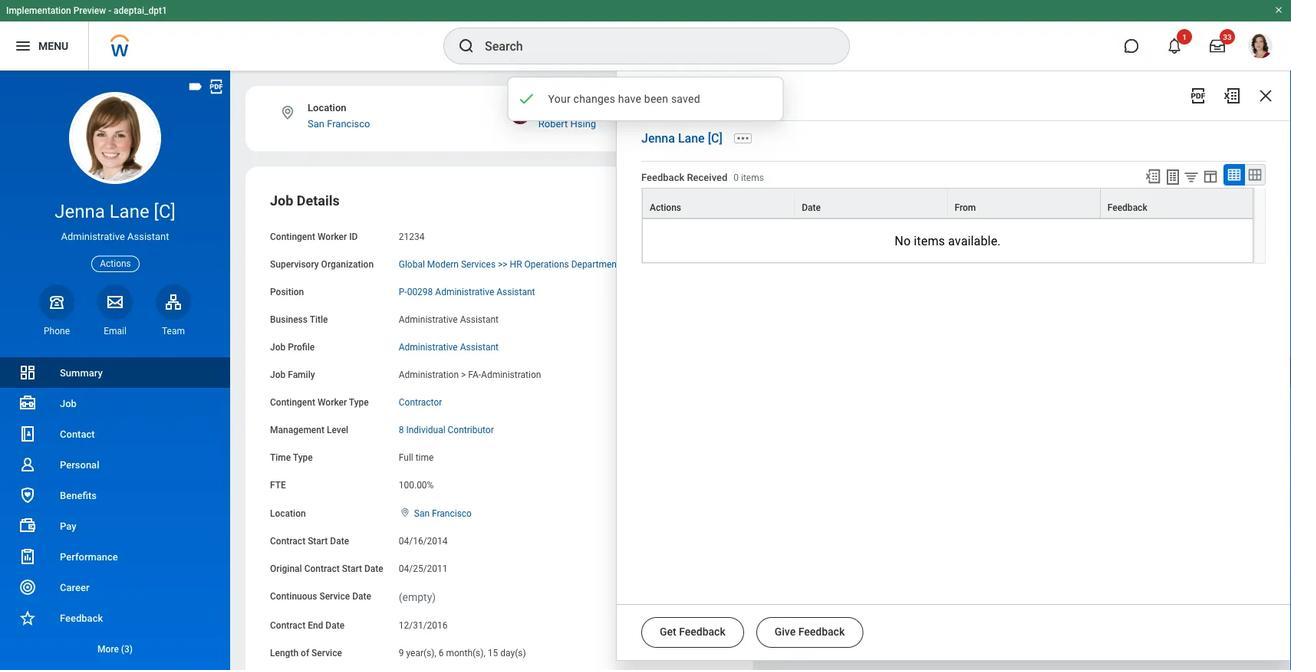 Task type: locate. For each thing, give the bounding box(es) containing it.
1 horizontal spatial jenna
[[641, 131, 675, 146]]

100.00%
[[399, 480, 434, 491]]

administration > fa-administration
[[399, 370, 541, 380]]

implementation
[[6, 5, 71, 16]]

start up continuous service date
[[342, 563, 362, 574]]

actions button
[[643, 189, 794, 218], [91, 256, 139, 272]]

1 vertical spatial administrative assistant
[[399, 314, 499, 325]]

administrative
[[61, 231, 125, 243], [435, 287, 494, 297], [399, 314, 458, 325], [399, 342, 458, 353]]

type
[[349, 397, 369, 408], [293, 453, 313, 463]]

san right location icon
[[414, 508, 430, 519]]

implementation preview -   adeptai_dpt1
[[6, 5, 167, 16]]

worker for id
[[318, 231, 347, 242]]

job for job family
[[270, 370, 286, 380]]

summary
[[60, 367, 103, 379]]

search image
[[457, 37, 476, 55]]

0 vertical spatial [c]
[[708, 131, 723, 146]]

1 vertical spatial lane
[[109, 201, 149, 222]]

0 horizontal spatial actions
[[100, 259, 131, 269]]

1 vertical spatial worker
[[318, 397, 347, 408]]

close environment banner image
[[1274, 5, 1283, 15]]

time
[[416, 453, 434, 463]]

job left profile
[[270, 342, 286, 353]]

id
[[349, 231, 358, 242]]

phone button
[[39, 284, 74, 338]]

worker
[[318, 231, 347, 242], [318, 397, 347, 408]]

continuous service date
[[270, 591, 371, 602]]

career link
[[0, 572, 230, 603]]

location image
[[279, 104, 296, 121]]

1 horizontal spatial [c]
[[708, 131, 723, 146]]

0 vertical spatial type
[[349, 397, 369, 408]]

1 vertical spatial location
[[270, 508, 306, 519]]

items right no
[[914, 234, 945, 248]]

actions button up mail image
[[91, 256, 139, 272]]

actions down feedback received 0 items
[[650, 202, 681, 213]]

0 horizontal spatial san
[[308, 118, 324, 129]]

assistant up view team icon
[[127, 231, 169, 243]]

1 horizontal spatial actions button
[[643, 189, 794, 218]]

your
[[548, 92, 571, 105]]

type left contractor
[[349, 397, 369, 408]]

profile logan mcneil element
[[1239, 29, 1282, 63]]

personal
[[60, 459, 99, 471]]

0 vertical spatial jenna lane [c]
[[641, 131, 723, 146]]

00298
[[407, 287, 433, 297]]

hsing
[[570, 118, 596, 129]]

jenna lane [c] inside the feedback received dialog
[[641, 131, 723, 146]]

0 vertical spatial administrative assistant
[[61, 231, 169, 243]]

administration
[[399, 370, 459, 380], [481, 370, 541, 380]]

actions button down feedback received 0 items
[[643, 189, 794, 218]]

date for 12/31/2016
[[326, 620, 345, 631]]

job up contact
[[60, 398, 77, 409]]

received right saved
[[705, 88, 761, 104]]

assistant inside business title element
[[460, 314, 499, 325]]

1 vertical spatial contract
[[304, 563, 340, 574]]

actions
[[650, 202, 681, 213], [100, 259, 131, 269]]

1 administration from the left
[[399, 370, 459, 380]]

job left family
[[270, 370, 286, 380]]

0 horizontal spatial jenna lane [c]
[[55, 201, 175, 222]]

francisco inside the location san francisco
[[327, 118, 370, 129]]

san inside job details group
[[414, 508, 430, 519]]

management level
[[270, 425, 348, 436]]

click to view/edit grid preferences image
[[1202, 168, 1219, 185]]

items
[[741, 173, 764, 183], [914, 234, 945, 248]]

view team image
[[164, 293, 183, 311]]

0 horizontal spatial francisco
[[327, 118, 370, 129]]

1 horizontal spatial items
[[914, 234, 945, 248]]

give feedback
[[775, 626, 845, 639]]

san francisco link right location image at the left of page
[[308, 118, 370, 129]]

1 horizontal spatial jenna lane [c]
[[641, 131, 723, 146]]

2 contingent from the top
[[270, 397, 315, 408]]

04/25/2011
[[399, 563, 448, 574]]

available.
[[948, 234, 1001, 248]]

0 vertical spatial contract
[[270, 536, 305, 547]]

career
[[60, 582, 89, 593]]

feedback
[[641, 88, 701, 104], [641, 172, 685, 183], [1108, 202, 1147, 213], [60, 613, 103, 624], [679, 626, 726, 639], [798, 626, 845, 639]]

1 horizontal spatial type
[[349, 397, 369, 408]]

[c]
[[708, 131, 723, 146], [154, 201, 175, 222]]

benefits image
[[18, 486, 37, 505]]

1 horizontal spatial administration
[[481, 370, 541, 380]]

jenna inside the "navigation pane" region
[[55, 201, 105, 222]]

8 individual contributor
[[399, 425, 494, 436]]

administrative up business title element
[[435, 287, 494, 297]]

assistant inside the "navigation pane" region
[[127, 231, 169, 243]]

get
[[660, 626, 676, 639]]

feedback inside feedback popup button
[[1108, 202, 1147, 213]]

administrative assistant up >
[[399, 342, 499, 353]]

list
[[0, 358, 230, 664]]

email jenna lane [c] element
[[97, 325, 133, 338]]

0 vertical spatial lane
[[678, 131, 705, 146]]

performance image
[[18, 548, 37, 566]]

business title element
[[399, 305, 499, 326]]

location san francisco
[[308, 102, 370, 129]]

administrative up mail image
[[61, 231, 125, 243]]

get feedback button
[[641, 618, 744, 648]]

full time
[[399, 453, 434, 463]]

actions up mail image
[[100, 259, 131, 269]]

expand table image
[[1247, 167, 1263, 182]]

0 horizontal spatial [c]
[[154, 201, 175, 222]]

contract left end
[[270, 620, 305, 631]]

location right location image at the left of page
[[308, 102, 346, 114]]

1 vertical spatial contingent
[[270, 397, 315, 408]]

administrative assistant up administrative assistant link
[[399, 314, 499, 325]]

original contract start date element
[[399, 554, 448, 575]]

0 horizontal spatial actions button
[[91, 256, 139, 272]]

1 vertical spatial actions
[[100, 259, 131, 269]]

1 vertical spatial items
[[914, 234, 945, 248]]

service down original contract start date
[[319, 591, 350, 602]]

>
[[461, 370, 466, 380]]

[c] inside the feedback received dialog
[[708, 131, 723, 146]]

location inside job details group
[[270, 508, 306, 519]]

business
[[270, 314, 308, 325]]

0 horizontal spatial lane
[[109, 201, 149, 222]]

0 vertical spatial worker
[[318, 231, 347, 242]]

feedback inside get feedback button
[[679, 626, 726, 639]]

1 vertical spatial san
[[414, 508, 430, 519]]

0 horizontal spatial type
[[293, 453, 313, 463]]

service
[[319, 591, 350, 602], [312, 648, 342, 659]]

pay
[[60, 521, 76, 532]]

1 horizontal spatial francisco
[[432, 508, 472, 519]]

san right location image at the left of page
[[308, 118, 324, 129]]

inbox large image
[[1210, 38, 1225, 54]]

san inside the location san francisco
[[308, 118, 324, 129]]

mail image
[[106, 293, 124, 311]]

0 horizontal spatial administration
[[399, 370, 459, 380]]

fte
[[270, 480, 286, 491]]

1 horizontal spatial actions
[[650, 202, 681, 213]]

feedback link
[[0, 603, 230, 634]]

toolbar
[[1138, 164, 1266, 188]]

pay image
[[18, 517, 37, 535]]

from
[[955, 202, 976, 213]]

1 contingent from the top
[[270, 231, 315, 242]]

worker left id
[[318, 231, 347, 242]]

assistant down p-00298 administrative assistant
[[460, 314, 499, 325]]

actions inside the "navigation pane" region
[[100, 259, 131, 269]]

0 vertical spatial francisco
[[327, 118, 370, 129]]

contractor link
[[399, 394, 442, 408]]

job left details
[[270, 193, 293, 209]]

0 vertical spatial san
[[308, 118, 324, 129]]

1 horizontal spatial lane
[[678, 131, 705, 146]]

contract for end
[[270, 620, 305, 631]]

type right time
[[293, 453, 313, 463]]

assistant up job family element
[[460, 342, 499, 353]]

san
[[308, 118, 324, 129], [414, 508, 430, 519]]

items right 0
[[741, 173, 764, 183]]

location
[[308, 102, 346, 114], [270, 508, 306, 519]]

individual
[[406, 425, 445, 436]]

0 horizontal spatial start
[[308, 536, 328, 547]]

1 vertical spatial jenna lane [c]
[[55, 201, 175, 222]]

p-00298 administrative assistant
[[399, 287, 535, 297]]

benefits link
[[0, 480, 230, 511]]

details
[[297, 193, 340, 209]]

received for feedback received 0 items
[[687, 172, 728, 183]]

2 vertical spatial contract
[[270, 620, 305, 631]]

6
[[439, 648, 444, 659]]

1 worker from the top
[[318, 231, 347, 242]]

francisco inside job details group
[[432, 508, 472, 519]]

administration up contractor link
[[399, 370, 459, 380]]

job details button
[[270, 193, 340, 209]]

original contract start date
[[270, 563, 383, 574]]

location down fte
[[270, 508, 306, 519]]

year(s),
[[406, 648, 436, 659]]

0 horizontal spatial items
[[741, 173, 764, 183]]

worker up level
[[318, 397, 347, 408]]

0 vertical spatial actions
[[650, 202, 681, 213]]

performance
[[60, 551, 118, 563]]

0 vertical spatial contingent
[[270, 231, 315, 242]]

contingent for contingent worker type
[[270, 397, 315, 408]]

2 vertical spatial administrative assistant
[[399, 342, 499, 353]]

[c] inside the "navigation pane" region
[[154, 201, 175, 222]]

contract up continuous service date
[[304, 563, 340, 574]]

job inside job link
[[60, 398, 77, 409]]

date for (empty)
[[352, 591, 371, 602]]

start up original contract start date
[[308, 536, 328, 547]]

administrative down 00298
[[399, 314, 458, 325]]

service right of
[[312, 648, 342, 659]]

administration right >
[[481, 370, 541, 380]]

1 vertical spatial type
[[293, 453, 313, 463]]

0 vertical spatial location
[[308, 102, 346, 114]]

1 vertical spatial [c]
[[154, 201, 175, 222]]

robert
[[538, 118, 568, 129]]

francisco right location image at the left of page
[[327, 118, 370, 129]]

administrative assistant up mail image
[[61, 231, 169, 243]]

1 horizontal spatial san
[[414, 508, 430, 519]]

time
[[270, 453, 291, 463]]

1 horizontal spatial location
[[308, 102, 346, 114]]

2 worker from the top
[[318, 397, 347, 408]]

team jenna lane [c] element
[[156, 325, 191, 338]]

received left 0
[[687, 172, 728, 183]]

contingent worker id
[[270, 231, 358, 242]]

level
[[327, 425, 348, 436]]

0 vertical spatial received
[[705, 88, 761, 104]]

contingent down "job family"
[[270, 397, 315, 408]]

1 vertical spatial start
[[342, 563, 362, 574]]

department
[[571, 259, 620, 270]]

location image
[[399, 507, 411, 518]]

contract up original
[[270, 536, 305, 547]]

title
[[310, 314, 328, 325]]

job profile
[[270, 342, 315, 353]]

personal image
[[18, 456, 37, 474]]

contact
[[60, 428, 95, 440]]

row containing actions
[[642, 188, 1254, 219]]

organization
[[321, 259, 374, 270]]

team link
[[156, 284, 191, 338]]

adeptai_dpt1
[[114, 5, 167, 16]]

jenna lane [c]
[[641, 131, 723, 146], [55, 201, 175, 222]]

2 administration from the left
[[481, 370, 541, 380]]

san francisco link up contract start date element
[[414, 505, 472, 519]]

04/16/2014
[[399, 536, 448, 547]]

get feedback
[[660, 626, 726, 639]]

management
[[270, 425, 324, 436]]

day(s)
[[500, 648, 526, 659]]

export to worksheets image
[[1164, 168, 1182, 186]]

list containing summary
[[0, 358, 230, 664]]

0 horizontal spatial location
[[270, 508, 306, 519]]

1 horizontal spatial start
[[342, 563, 362, 574]]

21234
[[399, 231, 425, 242]]

notification dialog
[[507, 77, 784, 121]]

0 vertical spatial san francisco link
[[308, 118, 370, 129]]

administrative assistant inside the "navigation pane" region
[[61, 231, 169, 243]]

0 vertical spatial items
[[741, 173, 764, 183]]

contingent
[[270, 231, 315, 242], [270, 397, 315, 408]]

1 horizontal spatial san francisco link
[[414, 505, 472, 519]]

administrative down business title element
[[399, 342, 458, 353]]

row
[[642, 188, 1254, 219]]

1 vertical spatial received
[[687, 172, 728, 183]]

15
[[488, 648, 498, 659]]

administrative assistant for business title element
[[399, 314, 499, 325]]

1 vertical spatial francisco
[[432, 508, 472, 519]]

location inside the location san francisco
[[308, 102, 346, 114]]

implementation preview -   adeptai_dpt1 banner
[[0, 0, 1291, 71]]

operations
[[524, 259, 569, 270]]

0 vertical spatial start
[[308, 536, 328, 547]]

administrative inside the "navigation pane" region
[[61, 231, 125, 243]]

0 vertical spatial jenna
[[641, 131, 675, 146]]

contingent up the supervisory
[[270, 231, 315, 242]]

length of service
[[270, 648, 342, 659]]

francisco up contract start date element
[[432, 508, 472, 519]]

actions inside row
[[650, 202, 681, 213]]

0 horizontal spatial jenna
[[55, 201, 105, 222]]

1 vertical spatial jenna
[[55, 201, 105, 222]]



Task type: describe. For each thing, give the bounding box(es) containing it.
contract start date element
[[399, 527, 448, 547]]

1 vertical spatial san francisco link
[[414, 505, 472, 519]]

contractor
[[399, 397, 442, 408]]

end
[[308, 620, 323, 631]]

row inside the feedback received dialog
[[642, 188, 1254, 219]]

lane inside the feedback received dialog
[[678, 131, 705, 146]]

location for location
[[270, 508, 306, 519]]

preview
[[73, 5, 106, 16]]

team
[[162, 326, 185, 337]]

phone image
[[46, 293, 68, 311]]

contact image
[[18, 425, 37, 443]]

statements
[[793, 112, 864, 128]]

excel image
[[1223, 87, 1241, 105]]

pdf image
[[1189, 87, 1208, 105]]

job image
[[18, 394, 37, 413]]

received for feedback received
[[705, 88, 761, 104]]

jenna inside the feedback received dialog
[[641, 131, 675, 146]]

0 vertical spatial actions button
[[643, 189, 794, 218]]

contract start date
[[270, 536, 349, 547]]

administrative assistant for administrative assistant link
[[399, 342, 499, 353]]

san francisco
[[414, 508, 472, 519]]

manager robert hsing
[[538, 102, 596, 129]]

full
[[399, 453, 413, 463]]

contract for start
[[270, 536, 305, 547]]

been
[[644, 92, 668, 105]]

saved
[[671, 92, 700, 105]]

performance link
[[0, 542, 230, 572]]

check image
[[517, 90, 536, 108]]

lane inside the "navigation pane" region
[[109, 201, 149, 222]]

phone jenna lane [c] element
[[39, 325, 74, 338]]

x image
[[1257, 87, 1275, 105]]

job family element
[[399, 360, 541, 381]]

feedback image
[[18, 609, 37, 628]]

changes
[[574, 92, 615, 105]]

contract end date element
[[399, 611, 448, 632]]

no items available.
[[895, 234, 1001, 248]]

0 vertical spatial service
[[319, 591, 350, 602]]

email button
[[97, 284, 133, 338]]

fa-
[[468, 370, 481, 380]]

1 vertical spatial actions button
[[91, 256, 139, 272]]

global modern services >> hr operations department link
[[399, 256, 620, 270]]

items inside feedback received 0 items
[[741, 173, 764, 183]]

contributor
[[448, 425, 494, 436]]

notifications large image
[[1167, 38, 1182, 54]]

modern
[[427, 259, 459, 270]]

date for 04/16/2014
[[330, 536, 349, 547]]

give
[[775, 626, 796, 639]]

8
[[399, 425, 404, 436]]

full time element
[[399, 450, 434, 463]]

job for job details
[[270, 193, 293, 209]]

original
[[270, 563, 302, 574]]

view printable version (pdf) image
[[208, 78, 225, 95]]

benefits
[[60, 490, 97, 501]]

feedback inside feedback link
[[60, 613, 103, 624]]

profile
[[288, 342, 315, 353]]

9 year(s), 6 month(s), 15 day(s)
[[399, 648, 526, 659]]

supervisory
[[270, 259, 319, 270]]

feedback received dialog
[[616, 71, 1291, 661]]

summary link
[[0, 358, 230, 388]]

p-
[[399, 287, 407, 297]]

career image
[[18, 578, 37, 597]]

no
[[895, 234, 911, 248]]

select to filter grid data image
[[1183, 169, 1200, 185]]

feedback received 0 items
[[641, 172, 764, 183]]

tag image
[[187, 78, 204, 95]]

hr
[[510, 259, 522, 270]]

personal link
[[0, 450, 230, 480]]

services
[[461, 259, 496, 270]]

global modern services >> hr operations department
[[399, 259, 620, 270]]

contingent for contingent worker id
[[270, 231, 315, 242]]

date inside popup button
[[802, 202, 821, 213]]

contingent worker type
[[270, 397, 369, 408]]

length of service element
[[399, 639, 526, 659]]

p-00298 administrative assistant link
[[399, 284, 535, 297]]

8 individual contributor link
[[399, 422, 494, 436]]

feedback button
[[1101, 189, 1253, 218]]

1 vertical spatial service
[[312, 648, 342, 659]]

job details group
[[270, 191, 728, 671]]

jenna lane [c] inside the "navigation pane" region
[[55, 201, 175, 222]]

pay link
[[0, 511, 230, 542]]

have
[[618, 92, 641, 105]]

worker for type
[[318, 397, 347, 408]]

contingent worker id element
[[399, 222, 425, 243]]

family
[[288, 370, 315, 380]]

feedback inside give feedback button
[[798, 626, 845, 639]]

(empty)
[[399, 591, 436, 604]]

9
[[399, 648, 404, 659]]

feedback received
[[641, 88, 761, 104]]

from button
[[948, 189, 1100, 218]]

table image
[[1227, 167, 1242, 182]]

continuous
[[270, 591, 317, 602]]

email
[[104, 326, 126, 337]]

-
[[108, 5, 111, 16]]

manager
[[538, 102, 578, 114]]

month(s),
[[446, 648, 486, 659]]

location for location san francisco
[[308, 102, 346, 114]]

time type
[[270, 453, 313, 463]]

job family
[[270, 370, 315, 380]]

administrative assistant link
[[399, 339, 499, 353]]

12/31/2016
[[399, 620, 448, 631]]

fte element
[[399, 471, 434, 492]]

0 horizontal spatial san francisco link
[[308, 118, 370, 129]]

global
[[399, 259, 425, 270]]

contract end date
[[270, 620, 345, 631]]

administrative inside business title element
[[399, 314, 458, 325]]

toolbar inside the feedback received dialog
[[1138, 164, 1266, 188]]

0
[[734, 173, 739, 183]]

>>
[[498, 259, 508, 270]]

job for job profile
[[270, 342, 286, 353]]

navigation pane region
[[0, 71, 230, 671]]

business title
[[270, 314, 328, 325]]

export to excel image
[[1145, 168, 1162, 185]]

contact link
[[0, 419, 230, 450]]

length
[[270, 648, 298, 659]]

jenna lane [c] link
[[641, 131, 723, 146]]

summary image
[[18, 364, 37, 382]]

assistant down hr
[[497, 287, 535, 297]]



Task type: vqa. For each thing, say whether or not it's contained in the screenshot.


